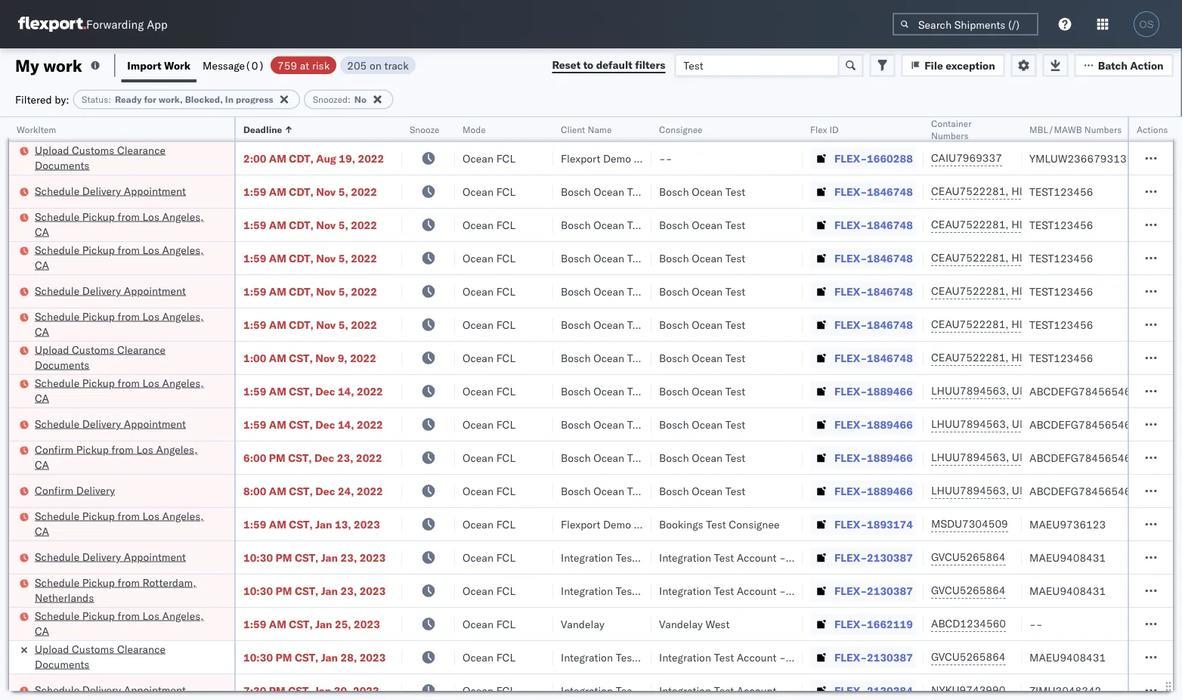 Task type: describe. For each thing, give the bounding box(es) containing it.
6 ceau7522281, hlxu6269489, hlxu8034992 from the top
[[932, 351, 1166, 364]]

nov for 4th schedule pickup from los angeles, ca "link" from the bottom
[[316, 318, 336, 331]]

upload for 2:00 am cdt, aug 19, 2022
[[35, 143, 69, 157]]

numbers for mbl/mawb numbers
[[1085, 124, 1123, 135]]

my work
[[15, 55, 82, 76]]

from for confirm pickup from los angeles, ca link
[[112, 443, 134, 456]]

1:59 am cst, dec 14, 2022 for schedule pickup from los angeles, ca
[[244, 385, 383, 398]]

flex-2130387 for schedule delivery appointment
[[835, 551, 914, 564]]

work,
[[159, 94, 183, 105]]

pm right 6:00
[[269, 451, 286, 464]]

confirm pickup from los angeles, ca button
[[35, 442, 215, 474]]

9 ocean fcl from the top
[[463, 418, 516, 431]]

clearance for 1:00 am cst, nov 9, 2022
[[117, 343, 166, 356]]

1 ocean fcl from the top
[[463, 152, 516, 165]]

jan left 28,
[[321, 651, 338, 664]]

1889466 for confirm pickup from los angeles, ca
[[868, 451, 914, 464]]

from for 1st schedule pickup from los angeles, ca "link" from the top of the page
[[118, 210, 140, 223]]

name
[[588, 124, 612, 135]]

file exception
[[925, 59, 996, 72]]

cst, for upload customs clearance documents link corresponding to 1:00 am cst, nov 9, 2022
[[289, 351, 313, 365]]

nov for 1st schedule pickup from los angeles, ca "link" from the top of the page
[[316, 218, 336, 231]]

confirm delivery
[[35, 484, 115, 497]]

13,
[[335, 518, 351, 531]]

1:00 am cst, nov 9, 2022
[[244, 351, 377, 365]]

3 documents from the top
[[35, 658, 90, 671]]

flexport. image
[[18, 17, 86, 32]]

14, for schedule pickup from los angeles, ca
[[338, 385, 354, 398]]

2 fcl from the top
[[497, 185, 516, 198]]

customs for 1:00 am cst, nov 9, 2022
[[72, 343, 114, 356]]

schedule inside schedule pickup from rotterdam, netherlands
[[35, 576, 80, 589]]

vandelay west
[[660, 618, 730, 631]]

6:00 pm cst, dec 23, 2022
[[244, 451, 382, 464]]

1889466 for schedule delivery appointment
[[868, 418, 914, 431]]

on
[[370, 59, 382, 72]]

4 schedule from the top
[[35, 284, 80, 297]]

2 flex-1846748 from the top
[[835, 218, 914, 231]]

cst, for schedule pickup from rotterdam, netherlands link
[[295, 584, 319, 598]]

1 account from the top
[[737, 551, 777, 564]]

13 flex- from the top
[[835, 551, 868, 564]]

17 ocean fcl from the top
[[463, 684, 516, 697]]

4 flex- from the top
[[835, 251, 868, 265]]

25,
[[335, 618, 351, 631]]

11 schedule from the top
[[35, 609, 80, 622]]

ca for second schedule pickup from los angeles, ca "link" from the bottom of the page
[[35, 525, 49, 538]]

in
[[225, 94, 234, 105]]

12 schedule from the top
[[35, 683, 80, 697]]

3 clearance from the top
[[117, 643, 166, 656]]

schedule delivery appointment for 7:30 pm cst, jan 30, 2023
[[35, 683, 186, 697]]

1:59 am cst, dec 14, 2022 for schedule delivery appointment
[[244, 418, 383, 431]]

1:59 am cst, jan 13, 2023
[[244, 518, 380, 531]]

4 flex-1846748 from the top
[[835, 285, 914, 298]]

los for fifth schedule pickup from los angeles, ca "link" from the bottom
[[143, 243, 160, 256]]

5, for fifth schedule pickup from los angeles, ca "link" from the bottom
[[339, 251, 349, 265]]

8:00
[[244, 484, 267, 498]]

batch action button
[[1075, 54, 1174, 77]]

lhuu7894563, uetu5238478 for schedule pickup from los angeles, ca
[[932, 384, 1086, 397]]

2:00 am cdt, aug 19, 2022
[[244, 152, 384, 165]]

7 fcl from the top
[[497, 351, 516, 365]]

2 flex- from the top
[[835, 185, 868, 198]]

30,
[[334, 684, 351, 697]]

from for second schedule pickup from los angeles, ca "link" from the bottom of the page
[[118, 509, 140, 523]]

7 ocean fcl from the top
[[463, 351, 516, 365]]

abcd1234560
[[932, 617, 1007, 630]]

10:30 pm cst, jan 23, 2023 for schedule pickup from rotterdam, netherlands
[[244, 584, 386, 598]]

resize handle column header for flex id
[[906, 117, 924, 700]]

4 1889466 from the top
[[868, 484, 914, 498]]

6 schedule pickup from los angeles, ca link from the top
[[35, 609, 215, 639]]

ymluw236679313
[[1030, 152, 1127, 165]]

client
[[561, 124, 586, 135]]

6:00
[[244, 451, 267, 464]]

24,
[[338, 484, 354, 498]]

jan left 25,
[[316, 618, 332, 631]]

at
[[300, 59, 310, 72]]

default
[[597, 58, 633, 71]]

documents for 1:00
[[35, 358, 90, 371]]

mbl/mawb numbers button
[[1023, 120, 1183, 135]]

hlxu6269489, for 4th schedule pickup from los angeles, ca button from the bottom of the page
[[1012, 318, 1090, 331]]

import work
[[127, 59, 191, 72]]

2 ceau7522281, hlxu6269489, hlxu8034992 from the top
[[932, 218, 1166, 231]]

6 schedule pickup from los angeles, ca from the top
[[35, 609, 204, 638]]

confirm delivery link
[[35, 483, 115, 498]]

msdu7304509
[[932, 517, 1009, 531]]

uetu5238478 for schedule pickup from los angeles, ca
[[1013, 384, 1086, 397]]

28,
[[341, 651, 357, 664]]

2 cdt, from the top
[[289, 185, 314, 198]]

8 am from the top
[[269, 385, 287, 398]]

maeu9736123
[[1030, 518, 1107, 531]]

id
[[830, 124, 839, 135]]

759 at risk
[[278, 59, 330, 72]]

ready
[[115, 94, 142, 105]]

confirm for confirm pickup from los angeles, ca
[[35, 443, 73, 456]]

flex-2130384
[[835, 684, 914, 697]]

flex
[[811, 124, 828, 135]]

mbl/mawb numbers
[[1030, 124, 1123, 135]]

schedule delivery appointment link for 1:59
[[35, 416, 186, 432]]

3 maeu9408431 from the top
[[1030, 651, 1107, 664]]

resize handle column header for container numbers
[[1004, 117, 1023, 700]]

customs for 2:00 am cdt, aug 19, 2022
[[72, 143, 114, 157]]

resize handle column header for workitem
[[216, 117, 234, 700]]

integration for schedule delivery appointment link related to 7:30
[[660, 684, 712, 697]]

1:59 am cdt, nov 5, 2022 for 4th schedule pickup from los angeles, ca button from the bottom of the page
[[244, 318, 377, 331]]

from for 4th schedule pickup from los angeles, ca "link"
[[118, 376, 140, 390]]

7:30 pm cst, jan 30, 2023
[[244, 684, 380, 697]]

upload customs clearance documents for 1:00 am cst, nov 9, 2022
[[35, 343, 166, 371]]

delivery inside button
[[76, 484, 115, 497]]

3 flex-2130387 from the top
[[835, 651, 914, 664]]

1 1846748 from the top
[[868, 185, 914, 198]]

6 ceau7522281, from the top
[[932, 351, 1010, 364]]

filtered
[[15, 93, 52, 106]]

caiu7969337
[[932, 151, 1003, 165]]

2 schedule pickup from los angeles, ca link from the top
[[35, 242, 215, 273]]

7 am from the top
[[269, 351, 287, 365]]

integration test account - karl lagerfeld for schedule pickup from rotterdam, netherlands link
[[660, 584, 856, 598]]

progress
[[236, 94, 274, 105]]

lhuu7894563, for schedule delivery appointment
[[932, 418, 1010, 431]]

jan left 13,
[[316, 518, 332, 531]]

205 on track
[[347, 59, 409, 72]]

4 schedule pickup from los angeles, ca from the top
[[35, 376, 204, 405]]

jan down 13,
[[321, 551, 338, 564]]

3 lagerfeld from the top
[[811, 651, 856, 664]]

4 ceau7522281, hlxu6269489, hlxu8034992 from the top
[[932, 284, 1166, 298]]

9 flex- from the top
[[835, 418, 868, 431]]

4 account from the top
[[737, 684, 777, 697]]

from for 4th schedule pickup from los angeles, ca "link" from the bottom
[[118, 310, 140, 323]]

7 flex- from the top
[[835, 351, 868, 365]]

1:59 for 6th schedule pickup from los angeles, ca "link" from the top
[[244, 618, 267, 631]]

consignee inside button
[[660, 124, 703, 135]]

hlxu6269489, for second schedule pickup from los angeles, ca button from the top
[[1012, 251, 1090, 264]]

angeles, inside confirm pickup from los angeles, ca
[[156, 443, 198, 456]]

1 hlxu6269489, from the top
[[1012, 185, 1090, 198]]

4 karl from the top
[[789, 684, 809, 697]]

11 am from the top
[[269, 518, 287, 531]]

6 ocean fcl from the top
[[463, 318, 516, 331]]

8 ocean fcl from the top
[[463, 385, 516, 398]]

jan left "30,"
[[315, 684, 332, 697]]

6 fcl from the top
[[497, 318, 516, 331]]

759
[[278, 59, 297, 72]]

resize handle column header for mode
[[536, 117, 554, 700]]

nyku9743990
[[932, 684, 1006, 697]]

los for 6th schedule pickup from los angeles, ca "link" from the top
[[143, 609, 160, 622]]

1 schedule from the top
[[35, 184, 80, 197]]

cst, for second schedule pickup from los angeles, ca "link" from the bottom of the page
[[289, 518, 313, 531]]

lagerfeld for schedule delivery appointment link related to 7:30
[[811, 684, 856, 697]]

los for 1st schedule pickup from los angeles, ca "link" from the top of the page
[[143, 210, 160, 223]]

3 karl from the top
[[789, 651, 809, 664]]

10 fcl from the top
[[497, 451, 516, 464]]

schedule delivery appointment for 1:59 am cst, dec 14, 2022
[[35, 417, 186, 430]]

container
[[932, 118, 972, 129]]

2 am from the top
[[269, 185, 287, 198]]

12 am from the top
[[269, 618, 287, 631]]

mode
[[463, 124, 486, 135]]

container numbers
[[932, 118, 972, 141]]

5 ceau7522281, from the top
[[932, 318, 1010, 331]]

blocked,
[[185, 94, 223, 105]]

1 karl from the top
[[789, 551, 809, 564]]

2 account from the top
[[737, 584, 777, 598]]

ca for 4th schedule pickup from los angeles, ca "link"
[[35, 391, 49, 405]]

flex id
[[811, 124, 839, 135]]

ca for fifth schedule pickup from los angeles, ca "link" from the bottom
[[35, 258, 49, 272]]

3 1846748 from the top
[[868, 251, 914, 265]]

integration for schedule delivery appointment link related to 10:30
[[660, 551, 712, 564]]

los for 4th schedule pickup from los angeles, ca "link"
[[143, 376, 160, 390]]

lhuu7894563, uetu5238478 for confirm pickup from los angeles, ca
[[932, 451, 1086, 464]]

3 integration from the top
[[660, 651, 712, 664]]

forwarding app
[[86, 17, 168, 31]]

actions
[[1138, 124, 1169, 135]]

1 schedule delivery appointment link from the top
[[35, 183, 186, 199]]

16 fcl from the top
[[497, 651, 516, 664]]

resize handle column header for client name
[[634, 117, 652, 700]]

schedule delivery appointment link for 10:30
[[35, 550, 186, 565]]

11 ocean fcl from the top
[[463, 484, 516, 498]]

reset to default filters
[[552, 58, 666, 71]]

5 test123456 from the top
[[1030, 318, 1094, 331]]

appointment for 7:30 pm cst, jan 30, 2023
[[124, 683, 186, 697]]

batch action
[[1099, 59, 1164, 72]]

3 schedule pickup from los angeles, ca link from the top
[[35, 309, 215, 339]]

reset
[[552, 58, 581, 71]]

filtered by:
[[15, 93, 69, 106]]

flex-1660288
[[835, 152, 914, 165]]

5 hlxu8034992 from the top
[[1092, 318, 1166, 331]]

ca for confirm pickup from los angeles, ca link
[[35, 458, 49, 471]]

2 appointment from the top
[[124, 284, 186, 297]]

3 2130387 from the top
[[868, 651, 914, 664]]

4 lhuu7894563, from the top
[[932, 484, 1010, 497]]

los for confirm pickup from los angeles, ca link
[[136, 443, 153, 456]]

consignee button
[[652, 120, 788, 135]]

14 fcl from the top
[[497, 584, 516, 598]]

4 ceau7522281, from the top
[[932, 284, 1010, 298]]

status : ready for work, blocked, in progress
[[82, 94, 274, 105]]

10 flex- from the top
[[835, 451, 868, 464]]

1 1:59 am cdt, nov 5, 2022 from the top
[[244, 185, 377, 198]]

uetu5238478 for confirm pickup from los angeles, ca
[[1013, 451, 1086, 464]]

nov for upload customs clearance documents link corresponding to 1:00 am cst, nov 9, 2022
[[316, 351, 335, 365]]

4 1:59 from the top
[[244, 285, 267, 298]]

6 1846748 from the top
[[868, 351, 914, 365]]

2:00
[[244, 152, 267, 165]]

4 test123456 from the top
[[1030, 285, 1094, 298]]

6 test123456 from the top
[[1030, 351, 1094, 365]]

1:59 for 1:59's schedule delivery appointment link
[[244, 418, 267, 431]]

5 flex-1846748 from the top
[[835, 318, 914, 331]]

10 am from the top
[[269, 484, 287, 498]]

os button
[[1130, 7, 1165, 42]]

confirm delivery button
[[35, 483, 115, 500]]

pm down 1:59 am cst, jan 13, 2023
[[276, 551, 292, 564]]

4 flex-1889466 from the top
[[835, 484, 914, 498]]

2130384
[[868, 684, 914, 697]]

workitem button
[[9, 120, 219, 135]]

2 karl from the top
[[789, 584, 809, 598]]

client name button
[[554, 120, 637, 135]]

(0)
[[245, 59, 265, 72]]

to
[[584, 58, 594, 71]]

2 schedule pickup from los angeles, ca from the top
[[35, 243, 204, 272]]

1:59 for fifth schedule pickup from los angeles, ca "link" from the bottom
[[244, 251, 267, 265]]

10:30 pm cst, jan 28, 2023
[[244, 651, 386, 664]]

lhuu7894563, for confirm pickup from los angeles, ca
[[932, 451, 1010, 464]]

mbl/mawb
[[1030, 124, 1083, 135]]

confirm pickup from los angeles, ca link
[[35, 442, 215, 472]]

workitem
[[17, 124, 56, 135]]

11 fcl from the top
[[497, 484, 516, 498]]

upload customs clearance documents for 2:00 am cdt, aug 19, 2022
[[35, 143, 166, 172]]

maeu9408431 for schedule delivery appointment
[[1030, 551, 1107, 564]]

7 schedule from the top
[[35, 417, 80, 430]]

1 schedule pickup from los angeles, ca button from the top
[[35, 209, 215, 241]]

3 ceau7522281, from the top
[[932, 251, 1010, 264]]

hlxu6269489, for the upload customs clearance documents button related to 1:00 am cst, nov 9, 2022
[[1012, 351, 1090, 364]]

1:59 for second schedule pickup from los angeles, ca "link" from the bottom of the page
[[244, 518, 267, 531]]

9,
[[338, 351, 348, 365]]

4 hlxu8034992 from the top
[[1092, 284, 1166, 298]]

6 schedule pickup from los angeles, ca button from the top
[[35, 609, 215, 640]]

1:59 for 4th schedule pickup from los angeles, ca "link"
[[244, 385, 267, 398]]

3 schedule pickup from los angeles, ca button from the top
[[35, 309, 215, 341]]

resize handle column header for consignee
[[785, 117, 803, 700]]



Task type: vqa. For each thing, say whether or not it's contained in the screenshot.


Task type: locate. For each thing, give the bounding box(es) containing it.
2 upload customs clearance documents button from the top
[[35, 342, 215, 374]]

confirm inside confirm pickup from los angeles, ca
[[35, 443, 73, 456]]

schedule pickup from rotterdam, netherlands link
[[35, 575, 215, 605]]

8:00 am cst, dec 24, 2022
[[244, 484, 383, 498]]

cst, up 6:00 pm cst, dec 23, 2022
[[289, 418, 313, 431]]

14 ocean fcl from the top
[[463, 584, 516, 598]]

2 gvcu5265864 from the top
[[932, 584, 1006, 597]]

cst, up 1:59 am cst, jan 13, 2023
[[289, 484, 313, 498]]

snoozed : no
[[313, 94, 367, 105]]

1 vertical spatial flex-2130387
[[835, 584, 914, 598]]

1 vertical spatial gvcu5265864
[[932, 584, 1006, 597]]

0 vertical spatial flexport demo consignee
[[561, 152, 685, 165]]

cst, for 4th schedule pickup from los angeles, ca "link"
[[289, 385, 313, 398]]

1:59 am cst, dec 14, 2022
[[244, 385, 383, 398], [244, 418, 383, 431]]

demo for -
[[604, 152, 632, 165]]

3 schedule delivery appointment from the top
[[35, 417, 186, 430]]

1 flex-1846748 from the top
[[835, 185, 914, 198]]

3 fcl from the top
[[497, 218, 516, 231]]

5 schedule pickup from los angeles, ca button from the top
[[35, 509, 215, 540]]

uetu5238478 for schedule delivery appointment
[[1013, 418, 1086, 431]]

flex-1889466 for schedule delivery appointment
[[835, 418, 914, 431]]

: for status
[[108, 94, 111, 105]]

23, down 13,
[[341, 551, 357, 564]]

1 vertical spatial 23,
[[341, 551, 357, 564]]

3 cdt, from the top
[[289, 218, 314, 231]]

container numbers button
[[924, 114, 1007, 141]]

1:59
[[244, 185, 267, 198], [244, 218, 267, 231], [244, 251, 267, 265], [244, 285, 267, 298], [244, 318, 267, 331], [244, 385, 267, 398], [244, 418, 267, 431], [244, 518, 267, 531], [244, 618, 267, 631]]

flex-2130387 up flex-1662119
[[835, 584, 914, 598]]

1 5, from the top
[[339, 185, 349, 198]]

7:30
[[244, 684, 267, 697]]

integration for schedule pickup from rotterdam, netherlands link
[[660, 584, 712, 598]]

flex-1889466 for schedule pickup from los angeles, ca
[[835, 385, 914, 398]]

5 5, from the top
[[339, 318, 349, 331]]

1 flex-1889466 from the top
[[835, 385, 914, 398]]

deadline button
[[236, 120, 387, 135]]

0 vertical spatial 10:30 pm cst, jan 23, 2023
[[244, 551, 386, 564]]

reset to default filters button
[[543, 54, 675, 77]]

1 vertical spatial --
[[1030, 618, 1043, 631]]

0 vertical spatial documents
[[35, 158, 90, 172]]

3 schedule delivery appointment link from the top
[[35, 416, 186, 432]]

2130387 up 1662119
[[868, 584, 914, 598]]

5 cdt, from the top
[[289, 285, 314, 298]]

gvcu5265864 down msdu7304509
[[932, 551, 1006, 564]]

demo down name
[[604, 152, 632, 165]]

1 upload customs clearance documents link from the top
[[35, 143, 215, 173]]

6 1:59 from the top
[[244, 385, 267, 398]]

0 vertical spatial upload customs clearance documents button
[[35, 143, 215, 174]]

appointment for 10:30 pm cst, jan 23, 2023
[[124, 550, 186, 564]]

23, for rotterdam,
[[341, 584, 357, 598]]

lagerfeld up flex-1662119
[[811, 584, 856, 598]]

upload customs clearance documents button
[[35, 143, 215, 174], [35, 342, 215, 374]]

1 schedule pickup from los angeles, ca from the top
[[35, 210, 204, 238]]

0 horizontal spatial --
[[660, 152, 673, 165]]

2 vertical spatial clearance
[[117, 643, 166, 656]]

17 flex- from the top
[[835, 684, 868, 697]]

schedule delivery appointment button for 10:30 pm cst, jan 23, 2023
[[35, 550, 186, 566]]

1 vertical spatial confirm
[[35, 484, 73, 497]]

dec up 8:00 am cst, dec 24, 2022
[[315, 451, 335, 464]]

flexport demo consignee
[[561, 152, 685, 165], [561, 518, 685, 531]]

0 vertical spatial --
[[660, 152, 673, 165]]

confirm inside button
[[35, 484, 73, 497]]

1 am from the top
[[269, 152, 287, 165]]

dec up 6:00 pm cst, dec 23, 2022
[[316, 418, 335, 431]]

schedule delivery appointment link for 7:30
[[35, 683, 186, 698]]

0 vertical spatial 23,
[[337, 451, 354, 464]]

4 1846748 from the top
[[868, 285, 914, 298]]

14, down the 9,
[[338, 385, 354, 398]]

9 fcl from the top
[[497, 418, 516, 431]]

pickup inside confirm pickup from los angeles, ca
[[76, 443, 109, 456]]

mode button
[[455, 120, 539, 135]]

10:30 pm cst, jan 23, 2023 for schedule delivery appointment
[[244, 551, 386, 564]]

1 vertical spatial demo
[[604, 518, 632, 531]]

2 ocean fcl from the top
[[463, 185, 516, 198]]

gvcu5265864 up nyku9743990
[[932, 650, 1006, 664]]

1 hlxu8034992 from the top
[[1092, 185, 1166, 198]]

confirm down confirm pickup from los angeles, ca
[[35, 484, 73, 497]]

0 vertical spatial clearance
[[117, 143, 166, 157]]

numbers up ymluw236679313 at the right top of the page
[[1085, 124, 1123, 135]]

import work button
[[121, 48, 197, 82]]

1:59 for 4th schedule pickup from los angeles, ca "link" from the bottom
[[244, 318, 267, 331]]

1:59 am cst, dec 14, 2022 up 6:00 pm cst, dec 23, 2022
[[244, 418, 383, 431]]

flex-2130387 for schedule pickup from rotterdam, netherlands
[[835, 584, 914, 598]]

upload customs clearance documents button for 2:00 am cdt, aug 19, 2022
[[35, 143, 215, 174]]

10:30 pm cst, jan 23, 2023 up 1:59 am cst, jan 25, 2023
[[244, 584, 386, 598]]

by:
[[55, 93, 69, 106]]

0 horizontal spatial numbers
[[932, 130, 969, 141]]

cst, up the 7:30 pm cst, jan 30, 2023
[[295, 651, 319, 664]]

3 lhuu7894563, from the top
[[932, 451, 1010, 464]]

pickup inside schedule pickup from rotterdam, netherlands
[[82, 576, 115, 589]]

1 ceau7522281, hlxu6269489, hlxu8034992 from the top
[[932, 185, 1166, 198]]

vandelay
[[561, 618, 605, 631], [660, 618, 703, 631]]

2 schedule delivery appointment from the top
[[35, 284, 186, 297]]

bosch
[[561, 185, 591, 198], [660, 185, 689, 198], [561, 218, 591, 231], [660, 218, 689, 231], [561, 251, 591, 265], [660, 251, 689, 265], [561, 285, 591, 298], [660, 285, 689, 298], [561, 318, 591, 331], [660, 318, 689, 331], [561, 351, 591, 365], [660, 351, 689, 365], [561, 385, 591, 398], [660, 385, 689, 398], [561, 418, 591, 431], [660, 418, 689, 431], [561, 451, 591, 464], [660, 451, 689, 464], [561, 484, 591, 498], [660, 484, 689, 498]]

cst, down 1:59 am cst, jan 13, 2023
[[295, 551, 319, 564]]

1 14, from the top
[[338, 385, 354, 398]]

-- down consignee button
[[660, 152, 673, 165]]

5 ceau7522281, hlxu6269489, hlxu8034992 from the top
[[932, 318, 1166, 331]]

schedule delivery appointment button
[[35, 183, 186, 200], [35, 283, 186, 300], [35, 416, 186, 433], [35, 550, 186, 566], [35, 683, 186, 699]]

2023 down 1:59 am cst, jan 13, 2023
[[360, 551, 386, 564]]

0 vertical spatial maeu9408431
[[1030, 551, 1107, 564]]

ca inside confirm pickup from los angeles, ca
[[35, 458, 49, 471]]

bookings
[[660, 518, 704, 531]]

Search Work text field
[[675, 54, 840, 77]]

1 upload customs clearance documents from the top
[[35, 143, 166, 172]]

lagerfeld for schedule pickup from rotterdam, netherlands link
[[811, 584, 856, 598]]

4 abcdefg78456546 from the top
[[1030, 484, 1132, 498]]

2 vertical spatial gvcu5265864
[[932, 650, 1006, 664]]

track
[[385, 59, 409, 72]]

dec for schedule pickup from los angeles, ca
[[316, 385, 335, 398]]

gvcu5265864 for schedule pickup from rotterdam, netherlands
[[932, 584, 1006, 597]]

1846748
[[868, 185, 914, 198], [868, 218, 914, 231], [868, 251, 914, 265], [868, 285, 914, 298], [868, 318, 914, 331], [868, 351, 914, 365]]

cst, up 8:00 am cst, dec 24, 2022
[[288, 451, 312, 464]]

1 vertical spatial upload
[[35, 343, 69, 356]]

documents
[[35, 158, 90, 172], [35, 358, 90, 371], [35, 658, 90, 671]]

2023 right 25,
[[354, 618, 380, 631]]

3 appointment from the top
[[124, 417, 186, 430]]

schedule delivery appointment button for 1:59 am cst, dec 14, 2022
[[35, 416, 186, 433]]

-
[[660, 152, 666, 165], [666, 152, 673, 165], [780, 551, 786, 564], [780, 584, 786, 598], [1030, 618, 1037, 631], [1037, 618, 1043, 631], [780, 651, 786, 664], [780, 684, 786, 697]]

pm up 1:59 am cst, jan 25, 2023
[[276, 584, 292, 598]]

2 confirm from the top
[[35, 484, 73, 497]]

2 abcdefg78456546 from the top
[[1030, 418, 1132, 431]]

ocean
[[463, 152, 494, 165], [463, 185, 494, 198], [594, 185, 625, 198], [692, 185, 723, 198], [463, 218, 494, 231], [594, 218, 625, 231], [692, 218, 723, 231], [463, 251, 494, 265], [594, 251, 625, 265], [692, 251, 723, 265], [463, 285, 494, 298], [594, 285, 625, 298], [692, 285, 723, 298], [463, 318, 494, 331], [594, 318, 625, 331], [692, 318, 723, 331], [463, 351, 494, 365], [594, 351, 625, 365], [692, 351, 723, 365], [463, 385, 494, 398], [594, 385, 625, 398], [692, 385, 723, 398], [463, 418, 494, 431], [594, 418, 625, 431], [692, 418, 723, 431], [463, 451, 494, 464], [594, 451, 625, 464], [692, 451, 723, 464], [463, 484, 494, 498], [594, 484, 625, 498], [692, 484, 723, 498], [463, 518, 494, 531], [463, 551, 494, 564], [463, 584, 494, 598], [463, 618, 494, 631], [463, 651, 494, 664], [463, 684, 494, 697]]

1:59 am cst, dec 14, 2022 down 1:00 am cst, nov 9, 2022
[[244, 385, 383, 398]]

205
[[347, 59, 367, 72]]

1 lhuu7894563, from the top
[[932, 384, 1010, 397]]

0 vertical spatial 14,
[[338, 385, 354, 398]]

cst, for 1:59's schedule delivery appointment link
[[289, 418, 313, 431]]

cst, for confirm pickup from los angeles, ca link
[[288, 451, 312, 464]]

flex-1660288 button
[[811, 148, 917, 169], [811, 148, 917, 169]]

1 horizontal spatial numbers
[[1085, 124, 1123, 135]]

0 vertical spatial demo
[[604, 152, 632, 165]]

delivery
[[82, 184, 121, 197], [82, 284, 121, 297], [82, 417, 121, 430], [76, 484, 115, 497], [82, 550, 121, 564], [82, 683, 121, 697]]

2 vertical spatial flex-2130387
[[835, 651, 914, 664]]

from for schedule pickup from rotterdam, netherlands link
[[118, 576, 140, 589]]

dec down 1:00 am cst, nov 9, 2022
[[316, 385, 335, 398]]

2 vertical spatial maeu9408431
[[1030, 651, 1107, 664]]

2 vertical spatial upload
[[35, 643, 69, 656]]

2023 up 1:59 am cst, jan 25, 2023
[[360, 584, 386, 598]]

1 vertical spatial 14,
[[338, 418, 354, 431]]

1 vertical spatial flexport
[[561, 518, 601, 531]]

9 resize handle column header from the left
[[1156, 117, 1174, 700]]

2 vertical spatial 10:30
[[244, 651, 273, 664]]

1 vertical spatial 1:59 am cst, dec 14, 2022
[[244, 418, 383, 431]]

2 10:30 from the top
[[244, 584, 273, 598]]

5, for 1st schedule pickup from los angeles, ca "link" from the top of the page
[[339, 218, 349, 231]]

1 vertical spatial upload customs clearance documents button
[[35, 342, 215, 374]]

4 fcl from the top
[[497, 251, 516, 265]]

resize handle column header for deadline
[[384, 117, 402, 700]]

forwarding app link
[[18, 17, 168, 32]]

2023 right "30,"
[[353, 684, 380, 697]]

1 clearance from the top
[[117, 143, 166, 157]]

flex-1846748 button
[[811, 181, 917, 202], [811, 181, 917, 202], [811, 214, 917, 236], [811, 214, 917, 236], [811, 248, 917, 269], [811, 248, 917, 269], [811, 281, 917, 302], [811, 281, 917, 302], [811, 314, 917, 335], [811, 314, 917, 335], [811, 348, 917, 369], [811, 348, 917, 369]]

1 vertical spatial maeu9408431
[[1030, 584, 1107, 598]]

5 am from the top
[[269, 285, 287, 298]]

clearance for 2:00 am cdt, aug 19, 2022
[[117, 143, 166, 157]]

my
[[15, 55, 39, 76]]

test123456
[[1030, 185, 1094, 198], [1030, 218, 1094, 231], [1030, 251, 1094, 265], [1030, 285, 1094, 298], [1030, 318, 1094, 331], [1030, 351, 1094, 365]]

client name
[[561, 124, 612, 135]]

flex-2130387 up flex-2130384
[[835, 651, 914, 664]]

message (0)
[[203, 59, 265, 72]]

1 horizontal spatial :
[[348, 94, 351, 105]]

16 ocean fcl from the top
[[463, 651, 516, 664]]

0 horizontal spatial :
[[108, 94, 111, 105]]

flex id button
[[803, 120, 909, 135]]

schedule pickup from rotterdam, netherlands
[[35, 576, 196, 604]]

11 flex- from the top
[[835, 484, 868, 498]]

dec for schedule delivery appointment
[[316, 418, 335, 431]]

from inside schedule pickup from rotterdam, netherlands
[[118, 576, 140, 589]]

cst, up the 10:30 pm cst, jan 28, 2023
[[289, 618, 313, 631]]

2023 for schedule delivery appointment link related to 7:30
[[353, 684, 380, 697]]

clearance
[[117, 143, 166, 157], [117, 343, 166, 356], [117, 643, 166, 656]]

1 test123456 from the top
[[1030, 185, 1094, 198]]

1:00
[[244, 351, 267, 365]]

1889466
[[868, 385, 914, 398], [868, 418, 914, 431], [868, 451, 914, 464], [868, 484, 914, 498]]

3 upload customs clearance documents link from the top
[[35, 642, 215, 672]]

1:59 am cdt, nov 5, 2022
[[244, 185, 377, 198], [244, 218, 377, 231], [244, 251, 377, 265], [244, 285, 377, 298], [244, 318, 377, 331]]

2130387 for schedule delivery appointment
[[868, 551, 914, 564]]

1 flexport from the top
[[561, 152, 601, 165]]

1 appointment from the top
[[124, 184, 186, 197]]

1 vertical spatial upload customs clearance documents link
[[35, 342, 215, 373]]

lagerfeld down flex-1893174
[[811, 551, 856, 564]]

karl
[[789, 551, 809, 564], [789, 584, 809, 598], [789, 651, 809, 664], [789, 684, 809, 697]]

batch
[[1099, 59, 1128, 72]]

14,
[[338, 385, 354, 398], [338, 418, 354, 431]]

lagerfeld up flex-2130384
[[811, 651, 856, 664]]

0 vertical spatial 10:30
[[244, 551, 273, 564]]

1662119
[[868, 618, 914, 631]]

5 schedule delivery appointment link from the top
[[35, 683, 186, 698]]

15 ocean fcl from the top
[[463, 618, 516, 631]]

status
[[82, 94, 108, 105]]

netherlands
[[35, 591, 94, 604]]

abcdefg78456546 for confirm pickup from los angeles, ca
[[1030, 451, 1132, 464]]

-- right abcd1234560
[[1030, 618, 1043, 631]]

4 hlxu6269489, from the top
[[1012, 284, 1090, 298]]

3 am from the top
[[269, 218, 287, 231]]

jan
[[316, 518, 332, 531], [321, 551, 338, 564], [321, 584, 338, 598], [316, 618, 332, 631], [321, 651, 338, 664], [315, 684, 332, 697]]

13 ocean fcl from the top
[[463, 551, 516, 564]]

0 vertical spatial upload customs clearance documents link
[[35, 143, 215, 173]]

upload customs clearance documents
[[35, 143, 166, 172], [35, 343, 166, 371], [35, 643, 166, 671]]

4 schedule delivery appointment link from the top
[[35, 550, 186, 565]]

1 1:59 from the top
[[244, 185, 267, 198]]

1660288
[[868, 152, 914, 165]]

aug
[[316, 152, 336, 165]]

deadline
[[244, 124, 282, 135]]

1:59 am cdt, nov 5, 2022 for second schedule pickup from los angeles, ca button from the top
[[244, 251, 377, 265]]

los inside confirm pickup from los angeles, ca
[[136, 443, 153, 456]]

2130387 down "1893174"
[[868, 551, 914, 564]]

pm
[[269, 451, 286, 464], [276, 551, 292, 564], [276, 584, 292, 598], [276, 651, 292, 664], [269, 684, 286, 697]]

uetu5238478
[[1013, 384, 1086, 397], [1013, 418, 1086, 431], [1013, 451, 1086, 464], [1013, 484, 1086, 497]]

2 hlxu8034992 from the top
[[1092, 218, 1166, 231]]

filters
[[635, 58, 666, 71]]

4 ocean fcl from the top
[[463, 251, 516, 265]]

4 cdt, from the top
[[289, 251, 314, 265]]

2023 right 28,
[[360, 651, 386, 664]]

2023 for schedule delivery appointment link related to 10:30
[[360, 551, 386, 564]]

2 schedule delivery appointment link from the top
[[35, 283, 186, 298]]

los
[[143, 210, 160, 223], [143, 243, 160, 256], [143, 310, 160, 323], [143, 376, 160, 390], [136, 443, 153, 456], [143, 509, 160, 523], [143, 609, 160, 622]]

10:30 for schedule delivery appointment
[[244, 551, 273, 564]]

confirm up confirm delivery
[[35, 443, 73, 456]]

2023 for second schedule pickup from los angeles, ca "link" from the bottom of the page
[[354, 518, 380, 531]]

cst, for schedule delivery appointment link related to 10:30
[[295, 551, 319, 564]]

1889466 for schedule pickup from los angeles, ca
[[868, 385, 914, 398]]

2 upload customs clearance documents from the top
[[35, 343, 166, 371]]

3 uetu5238478 from the top
[[1013, 451, 1086, 464]]

demo left bookings
[[604, 518, 632, 531]]

lagerfeld for schedule delivery appointment link related to 10:30
[[811, 551, 856, 564]]

2 vertical spatial documents
[[35, 658, 90, 671]]

from for 6th schedule pickup from los angeles, ca "link" from the top
[[118, 609, 140, 622]]

2 vertical spatial upload customs clearance documents
[[35, 643, 166, 671]]

23, up 24,
[[337, 451, 354, 464]]

upload customs clearance documents link
[[35, 143, 215, 173], [35, 342, 215, 373], [35, 642, 215, 672]]

cst, left the 9,
[[289, 351, 313, 365]]

fcl
[[497, 152, 516, 165], [497, 185, 516, 198], [497, 218, 516, 231], [497, 251, 516, 265], [497, 285, 516, 298], [497, 318, 516, 331], [497, 351, 516, 365], [497, 385, 516, 398], [497, 418, 516, 431], [497, 451, 516, 464], [497, 484, 516, 498], [497, 518, 516, 531], [497, 551, 516, 564], [497, 584, 516, 598], [497, 618, 516, 631], [497, 651, 516, 664], [497, 684, 516, 697]]

6 cdt, from the top
[[289, 318, 314, 331]]

upload customs clearance documents link for 1:00 am cst, nov 9, 2022
[[35, 342, 215, 373]]

1 fcl from the top
[[497, 152, 516, 165]]

4 integration test account - karl lagerfeld from the top
[[660, 684, 856, 697]]

flex-1889466
[[835, 385, 914, 398], [835, 418, 914, 431], [835, 451, 914, 464], [835, 484, 914, 498]]

23, up 25,
[[341, 584, 357, 598]]

1:59 am cdt, nov 5, 2022 for sixth schedule pickup from los angeles, ca button from the bottom of the page
[[244, 218, 377, 231]]

10:30 up 1:59 am cst, jan 25, 2023
[[244, 584, 273, 598]]

1 vertical spatial 10:30
[[244, 584, 273, 598]]

cst, up 1:59 am cst, jan 25, 2023
[[295, 584, 319, 598]]

0 vertical spatial gvcu5265864
[[932, 551, 1006, 564]]

0 horizontal spatial vandelay
[[561, 618, 605, 631]]

2 vertical spatial 23,
[[341, 584, 357, 598]]

1 horizontal spatial vandelay
[[660, 618, 703, 631]]

cst,
[[289, 351, 313, 365], [289, 385, 313, 398], [289, 418, 313, 431], [288, 451, 312, 464], [289, 484, 313, 498], [289, 518, 313, 531], [295, 551, 319, 564], [295, 584, 319, 598], [289, 618, 313, 631], [295, 651, 319, 664], [288, 684, 312, 697]]

pickup
[[82, 210, 115, 223], [82, 243, 115, 256], [82, 310, 115, 323], [82, 376, 115, 390], [76, 443, 109, 456], [82, 509, 115, 523], [82, 576, 115, 589], [82, 609, 115, 622]]

: left the no
[[348, 94, 351, 105]]

7 1:59 from the top
[[244, 418, 267, 431]]

flexport demo consignee for bookings
[[561, 518, 685, 531]]

5 ocean fcl from the top
[[463, 285, 516, 298]]

12 flex- from the top
[[835, 518, 868, 531]]

6 flex-1846748 from the top
[[835, 351, 914, 365]]

schedule delivery appointment for 10:30 pm cst, jan 23, 2023
[[35, 550, 186, 564]]

numbers inside button
[[1085, 124, 1123, 135]]

5, for 4th schedule pickup from los angeles, ca "link" from the bottom
[[339, 318, 349, 331]]

2 14, from the top
[[338, 418, 354, 431]]

: for snoozed
[[348, 94, 351, 105]]

14, up 6:00 pm cst, dec 23, 2022
[[338, 418, 354, 431]]

1 vertical spatial documents
[[35, 358, 90, 371]]

flex-1893174
[[835, 518, 914, 531]]

2 vertical spatial upload customs clearance documents link
[[35, 642, 215, 672]]

1:59 am cst, jan 25, 2023
[[244, 618, 380, 631]]

gvcu5265864
[[932, 551, 1006, 564], [932, 584, 1006, 597], [932, 650, 1006, 664]]

documents for 2:00
[[35, 158, 90, 172]]

1 vertical spatial upload customs clearance documents
[[35, 343, 166, 371]]

3 upload from the top
[[35, 643, 69, 656]]

2130387 up 2130384 on the bottom right of the page
[[868, 651, 914, 664]]

4 schedule pickup from los angeles, ca link from the top
[[35, 376, 215, 406]]

from inside confirm pickup from los angeles, ca
[[112, 443, 134, 456]]

2 documents from the top
[[35, 358, 90, 371]]

0 vertical spatial upload customs clearance documents
[[35, 143, 166, 172]]

flex-2130387 down flex-1893174
[[835, 551, 914, 564]]

23, for los
[[337, 451, 354, 464]]

2023 for schedule pickup from rotterdam, netherlands link
[[360, 584, 386, 598]]

pm up the 7:30 pm cst, jan 30, 2023
[[276, 651, 292, 664]]

nov
[[316, 185, 336, 198], [316, 218, 336, 231], [316, 251, 336, 265], [316, 285, 336, 298], [316, 318, 336, 331], [316, 351, 335, 365]]

resize handle column header
[[216, 117, 234, 700], [384, 117, 402, 700], [437, 117, 455, 700], [536, 117, 554, 700], [634, 117, 652, 700], [785, 117, 803, 700], [906, 117, 924, 700], [1004, 117, 1023, 700], [1156, 117, 1174, 700]]

jan up 25,
[[321, 584, 338, 598]]

bosch ocean test
[[561, 185, 648, 198], [660, 185, 746, 198], [561, 218, 648, 231], [660, 218, 746, 231], [561, 251, 648, 265], [660, 251, 746, 265], [561, 285, 648, 298], [660, 285, 746, 298], [561, 318, 648, 331], [660, 318, 746, 331], [561, 351, 648, 365], [660, 351, 746, 365], [561, 385, 648, 398], [660, 385, 746, 398], [561, 418, 648, 431], [660, 418, 746, 431], [561, 451, 648, 464], [660, 451, 746, 464], [561, 484, 648, 498], [660, 484, 746, 498]]

numbers down container
[[932, 130, 969, 141]]

integration test account - karl lagerfeld for schedule delivery appointment link related to 10:30
[[660, 551, 856, 564]]

lagerfeld left 2130384 on the bottom right of the page
[[811, 684, 856, 697]]

2 vandelay from the left
[[660, 618, 703, 631]]

dec left 24,
[[316, 484, 335, 498]]

gvcu5265864 for schedule delivery appointment
[[932, 551, 1006, 564]]

10:30 down 1:59 am cst, jan 13, 2023
[[244, 551, 273, 564]]

confirm pickup from los angeles, ca
[[35, 443, 198, 471]]

Search Shipments (/) text field
[[893, 13, 1039, 36]]

1 ceau7522281, from the top
[[932, 185, 1010, 198]]

los for second schedule pickup from los angeles, ca "link" from the bottom of the page
[[143, 509, 160, 523]]

abcdefg78456546 for schedule delivery appointment
[[1030, 418, 1132, 431]]

10:30 pm cst, jan 23, 2023 down 1:59 am cst, jan 13, 2023
[[244, 551, 386, 564]]

0 vertical spatial customs
[[72, 143, 114, 157]]

2022
[[358, 152, 384, 165], [351, 185, 377, 198], [351, 218, 377, 231], [351, 251, 377, 265], [351, 285, 377, 298], [351, 318, 377, 331], [350, 351, 377, 365], [357, 385, 383, 398], [357, 418, 383, 431], [356, 451, 382, 464], [357, 484, 383, 498]]

2130387 for schedule pickup from rotterdam, netherlands
[[868, 584, 914, 598]]

2 vertical spatial 2130387
[[868, 651, 914, 664]]

gvcu5265864 up abcd1234560
[[932, 584, 1006, 597]]

schedule pickup from los angeles, ca
[[35, 210, 204, 238], [35, 243, 204, 272], [35, 310, 204, 338], [35, 376, 204, 405], [35, 509, 204, 538], [35, 609, 204, 638]]

5 schedule pickup from los angeles, ca link from the top
[[35, 509, 215, 539]]

2 vertical spatial customs
[[72, 643, 114, 656]]

1 vertical spatial 10:30 pm cst, jan 23, 2023
[[244, 584, 386, 598]]

0 vertical spatial confirm
[[35, 443, 73, 456]]

appointment for 1:59 am cst, dec 14, 2022
[[124, 417, 186, 430]]

upload customs clearance documents button for 1:00 am cst, nov 9, 2022
[[35, 342, 215, 374]]

snoozed
[[313, 94, 348, 105]]

5 schedule from the top
[[35, 310, 80, 323]]

2 customs from the top
[[72, 343, 114, 356]]

5 schedule pickup from los angeles, ca from the top
[[35, 509, 204, 538]]

flex-
[[835, 152, 868, 165], [835, 185, 868, 198], [835, 218, 868, 231], [835, 251, 868, 265], [835, 285, 868, 298], [835, 318, 868, 331], [835, 351, 868, 365], [835, 385, 868, 398], [835, 418, 868, 431], [835, 451, 868, 464], [835, 484, 868, 498], [835, 518, 868, 531], [835, 551, 868, 564], [835, 584, 868, 598], [835, 618, 868, 631], [835, 651, 868, 664], [835, 684, 868, 697]]

risk
[[312, 59, 330, 72]]

exception
[[946, 59, 996, 72]]

lhuu7894563, for schedule pickup from los angeles, ca
[[932, 384, 1010, 397]]

from for fifth schedule pickup from los angeles, ca "link" from the bottom
[[118, 243, 140, 256]]

0 vertical spatial 1:59 am cst, dec 14, 2022
[[244, 385, 383, 398]]

10:30 up 7:30
[[244, 651, 273, 664]]

5 1:59 from the top
[[244, 318, 267, 331]]

10:30 pm cst, jan 23, 2023
[[244, 551, 386, 564], [244, 584, 386, 598]]

integration test account - karl lagerfeld
[[660, 551, 856, 564], [660, 584, 856, 598], [660, 651, 856, 664], [660, 684, 856, 697]]

5 ca from the top
[[35, 458, 49, 471]]

1 vertical spatial clearance
[[117, 343, 166, 356]]

nov for fifth schedule pickup from los angeles, ca "link" from the bottom
[[316, 251, 336, 265]]

1 horizontal spatial --
[[1030, 618, 1043, 631]]

cst, down 8:00 am cst, dec 24, 2022
[[289, 518, 313, 531]]

snooze
[[410, 124, 440, 135]]

for
[[144, 94, 156, 105]]

5,
[[339, 185, 349, 198], [339, 218, 349, 231], [339, 251, 349, 265], [339, 285, 349, 298], [339, 318, 349, 331]]

ca for 1st schedule pickup from los angeles, ca "link" from the top of the page
[[35, 225, 49, 238]]

pm right 7:30
[[269, 684, 286, 697]]

2023 right 13,
[[354, 518, 380, 531]]

1 integration from the top
[[660, 551, 712, 564]]

cst, down the 10:30 pm cst, jan 28, 2023
[[288, 684, 312, 697]]

14, for schedule delivery appointment
[[338, 418, 354, 431]]

1 vertical spatial customs
[[72, 343, 114, 356]]

0 vertical spatial flexport
[[561, 152, 601, 165]]

12 ocean fcl from the top
[[463, 518, 516, 531]]

numbers inside container numbers
[[932, 130, 969, 141]]

hlxu6269489, for sixth schedule pickup from los angeles, ca button from the bottom of the page
[[1012, 218, 1090, 231]]

0 vertical spatial flex-2130387
[[835, 551, 914, 564]]

cst, down 1:00 am cst, nov 9, 2022
[[289, 385, 313, 398]]

3 schedule pickup from los angeles, ca from the top
[[35, 310, 204, 338]]

1 vertical spatial flexport demo consignee
[[561, 518, 685, 531]]

0 vertical spatial 2130387
[[868, 551, 914, 564]]

maeu9408431 for schedule pickup from rotterdam, netherlands
[[1030, 584, 1107, 598]]

8 resize handle column header from the left
[[1004, 117, 1023, 700]]

: left ready
[[108, 94, 111, 105]]

demo for bookings
[[604, 518, 632, 531]]

8 fcl from the top
[[497, 385, 516, 398]]

1 vertical spatial 2130387
[[868, 584, 914, 598]]

0 vertical spatial upload
[[35, 143, 69, 157]]

3 gvcu5265864 from the top
[[932, 650, 1006, 664]]

23,
[[337, 451, 354, 464], [341, 551, 357, 564], [341, 584, 357, 598]]

lhuu7894563,
[[932, 384, 1010, 397], [932, 418, 1010, 431], [932, 451, 1010, 464], [932, 484, 1010, 497]]



